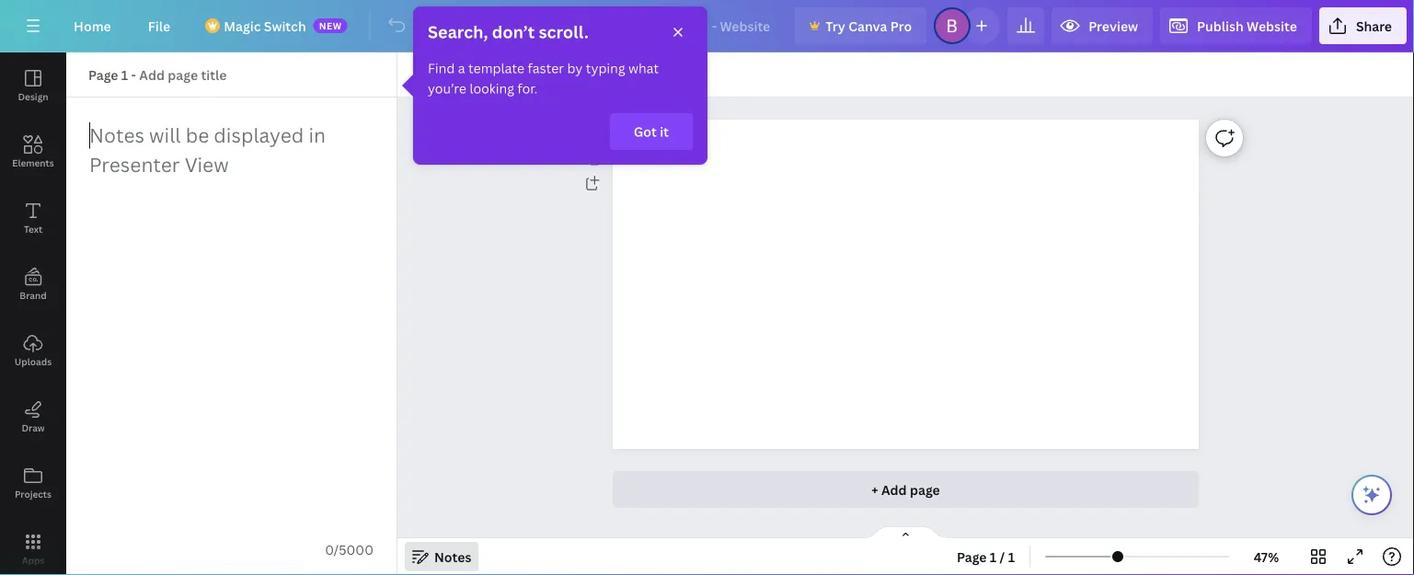Task type: locate. For each thing, give the bounding box(es) containing it.
magic
[[224, 17, 261, 35]]

0
[[325, 541, 334, 558]]

find
[[428, 59, 455, 77]]

+
[[872, 481, 878, 498]]

1 horizontal spatial 1
[[990, 548, 997, 565]]

projects
[[15, 488, 52, 500]]

1 vertical spatial page
[[957, 548, 987, 565]]

page
[[910, 481, 940, 498]]

a
[[458, 59, 465, 77]]

-
[[131, 66, 136, 83]]

pro
[[890, 17, 912, 35]]

1 for /
[[990, 548, 997, 565]]

try canva pro
[[826, 17, 912, 35]]

canva
[[848, 17, 887, 35]]

elements
[[12, 156, 54, 169]]

faster
[[528, 59, 564, 77]]

side panel tab list
[[0, 52, 66, 575]]

notes
[[434, 548, 471, 565]]

1 horizontal spatial /
[[1000, 548, 1005, 565]]

show pages image
[[862, 525, 950, 540]]

1 for -
[[121, 66, 128, 83]]

1 horizontal spatial page
[[957, 548, 987, 565]]

0 horizontal spatial /
[[334, 541, 339, 558]]

got it button
[[610, 113, 693, 150]]

main menu bar
[[0, 0, 1414, 52]]

notes button
[[405, 542, 479, 571]]

+ add page
[[872, 481, 940, 498]]

+ add page button
[[613, 471, 1199, 508]]

Notes will be displayed in Presenter View text field
[[67, 98, 396, 532]]

page for page 1 -
[[88, 66, 118, 83]]

/
[[334, 541, 339, 558], [1000, 548, 1005, 565]]

1
[[121, 66, 128, 83], [990, 548, 997, 565], [1008, 548, 1015, 565]]

share
[[1356, 17, 1392, 35]]

search, don't scroll.
[[428, 21, 589, 43]]

file
[[148, 17, 170, 35]]

0 horizontal spatial 1
[[121, 66, 128, 83]]

0 vertical spatial page
[[88, 66, 118, 83]]

0 horizontal spatial page
[[88, 66, 118, 83]]

draw button
[[0, 384, 66, 450]]

website
[[1247, 17, 1297, 35]]

don't
[[492, 21, 535, 43]]

preview button
[[1052, 7, 1153, 44]]

uploads button
[[0, 317, 66, 384]]

text
[[24, 223, 42, 235]]

you're
[[428, 80, 466, 97]]

2 horizontal spatial 1
[[1008, 548, 1015, 565]]

47% button
[[1237, 542, 1296, 571]]

scroll.
[[539, 21, 589, 43]]

page
[[88, 66, 118, 83], [957, 548, 987, 565]]

Design title text field
[[598, 7, 787, 44]]

publish
[[1197, 17, 1244, 35]]

find a template faster by typing what you're looking for.
[[428, 59, 659, 97]]

draw
[[22, 421, 45, 434]]

text button
[[0, 185, 66, 251]]



Task type: describe. For each thing, give the bounding box(es) containing it.
design
[[18, 90, 48, 103]]

it
[[660, 123, 669, 140]]

brand button
[[0, 251, 66, 317]]

magic switch
[[224, 17, 306, 35]]

apps
[[22, 554, 44, 566]]

projects button
[[0, 450, 66, 516]]

file button
[[133, 7, 185, 44]]

add
[[881, 481, 907, 498]]

home link
[[59, 7, 126, 44]]

switch
[[264, 17, 306, 35]]

preview
[[1089, 17, 1138, 35]]

design button
[[0, 52, 66, 119]]

typing
[[586, 59, 625, 77]]

home
[[74, 17, 111, 35]]

5000
[[339, 541, 374, 558]]

brand
[[20, 289, 47, 301]]

got it
[[634, 123, 669, 140]]

uploads
[[15, 355, 52, 368]]

got
[[634, 123, 657, 140]]

page 1 -
[[88, 66, 139, 83]]

try canva pro button
[[794, 7, 927, 44]]

share button
[[1319, 7, 1407, 44]]

what
[[628, 59, 659, 77]]

47%
[[1254, 548, 1279, 565]]

apps button
[[0, 516, 66, 575]]

canva assistant image
[[1361, 484, 1383, 506]]

new
[[319, 19, 342, 32]]

template
[[468, 59, 524, 77]]

0 / 5000
[[325, 541, 374, 558]]

0 out of 5,000 characters used element
[[325, 541, 374, 558]]

search,
[[428, 21, 488, 43]]

page for page 1 / 1
[[957, 548, 987, 565]]

publish website
[[1197, 17, 1297, 35]]

looking
[[470, 80, 514, 97]]

page 1 / 1
[[957, 548, 1015, 565]]

for.
[[517, 80, 538, 97]]

by
[[567, 59, 583, 77]]

publish website button
[[1160, 7, 1312, 44]]

try
[[826, 17, 845, 35]]

Page title text field
[[139, 63, 229, 86]]

elements button
[[0, 119, 66, 185]]



Task type: vqa. For each thing, say whether or not it's contained in the screenshot.
Projects
yes



